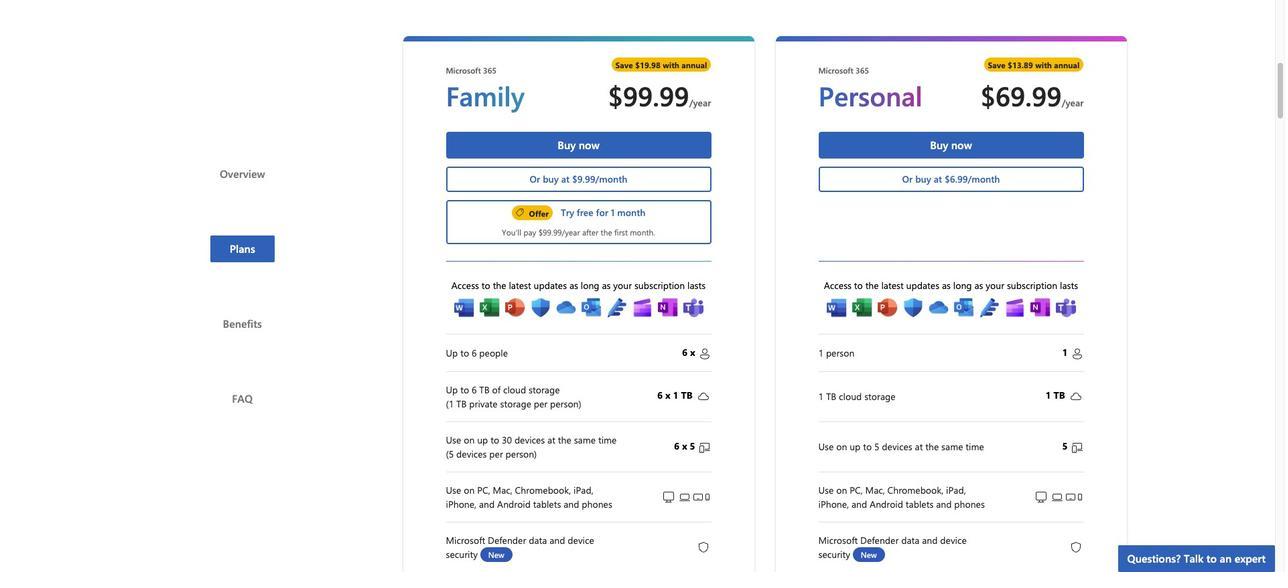 Task type: describe. For each thing, give the bounding box(es) containing it.
expert
[[1235, 552, 1266, 566]]

access for personal
[[824, 279, 852, 292]]

2 as from the left
[[602, 279, 611, 292]]

2 horizontal spatial 5
[[1062, 440, 1070, 453]]

x for 6 x 1 tb
[[665, 389, 671, 402]]

access for family
[[452, 279, 479, 292]]

updates for personal
[[906, 279, 939, 292]]

up to 6 people
[[446, 347, 508, 360]]

or buy at $9.99/month
[[530, 173, 627, 186]]

buy for family
[[558, 138, 576, 152]]

to inside use on up to 30 devices at the same time (5 devices per person)
[[491, 434, 499, 447]]

/year for $69.99
[[1062, 96, 1084, 109]]

1 horizontal spatial 5
[[874, 441, 879, 454]]

month.
[[630, 227, 655, 238]]

0 horizontal spatial 5
[[690, 440, 695, 453]]

1 tb
[[1046, 389, 1068, 402]]

chromebook, for family
[[515, 484, 571, 497]]

subscription for $69.99
[[1007, 279, 1057, 292]]

device for $69.99
[[940, 534, 967, 547]]

data for family
[[529, 534, 547, 547]]

powerpoint image for personal
[[877, 298, 898, 318]]

buy now for $69.99
[[930, 138, 972, 152]]

new for family
[[488, 550, 504, 561]]

at inside "button"
[[561, 173, 570, 186]]

6 for up to 6 people
[[682, 346, 688, 359]]

same for use on up to 5 devices at the same time
[[942, 441, 963, 454]]

questions?
[[1127, 552, 1181, 566]]

microsoft defender image for personal
[[903, 298, 923, 318]]

buy for personal
[[915, 173, 931, 186]]

onenote image
[[1030, 298, 1050, 318]]

4 as from the left
[[975, 279, 983, 292]]

buy for personal
[[930, 138, 948, 152]]

free
[[577, 206, 594, 219]]

3 as from the left
[[942, 279, 951, 292]]

word image
[[827, 298, 847, 318]]

365 for personal
[[856, 65, 869, 76]]

microsoft defender data and device security for personal
[[818, 534, 967, 561]]

benefits button
[[210, 311, 274, 337]]

with for $69.99
[[1035, 59, 1052, 70]]

time for use on up to 5 devices at the same time
[[966, 441, 984, 454]]

storage right the of
[[529, 384, 560, 396]]

annual for $69.99
[[1054, 59, 1080, 70]]

security for personal
[[818, 548, 850, 561]]

excel image
[[852, 298, 872, 318]]

outlook image for $99.99
[[581, 298, 601, 318]]

the inside use on up to 30 devices at the same time (5 devices per person)
[[558, 434, 571, 447]]

use on pc, mac, chromebook, ipad, iphone, and android tablets and phones for personal
[[818, 484, 985, 511]]

person) inside up to 6 tb of cloud storage (1 tb private storage per person)
[[550, 398, 581, 410]]

onedrive image for family
[[556, 298, 576, 318]]

microsoft 365 personal
[[818, 65, 923, 113]]

$69.99
[[981, 78, 1062, 113]]

$6.99/month
[[945, 173, 1000, 186]]

iphone, for personal
[[818, 498, 849, 511]]

(1
[[446, 398, 454, 410]]

$13.89
[[1008, 59, 1033, 70]]

questions? talk to an expert button
[[1118, 546, 1275, 573]]

talk
[[1184, 552, 1204, 566]]

365 for family
[[483, 65, 497, 76]]

now for $69.99
[[951, 138, 972, 152]]

first
[[614, 227, 628, 238]]

1 for 1 person
[[818, 347, 824, 360]]

latest for personal
[[881, 279, 904, 292]]

faq
[[232, 392, 253, 406]]

at inside use on up to 30 devices at the same time (5 devices per person)
[[548, 434, 555, 447]]

6 x
[[682, 346, 698, 359]]

pc, for personal
[[850, 484, 863, 497]]

overview button
[[210, 160, 274, 187]]

or for family
[[530, 173, 540, 186]]

clipchamp image for $99.99
[[632, 298, 652, 318]]

use inside use on up to 30 devices at the same time (5 devices per person)
[[446, 434, 461, 447]]

defender for family
[[488, 534, 526, 547]]

6 for up to 6 tb of cloud storage
[[657, 389, 663, 402]]

an
[[1220, 552, 1232, 566]]

6 x 5
[[674, 440, 698, 453]]

lasts for $69.99
[[1060, 279, 1078, 292]]

save $19.98 with annual
[[616, 59, 707, 70]]

cloud inside up to 6 tb of cloud storage (1 tb private storage per person)
[[503, 384, 526, 396]]

or for personal
[[902, 173, 913, 186]]

your for $99.99
[[613, 279, 632, 292]]

phones for $99.99
[[582, 498, 612, 511]]

device for $99.99
[[568, 534, 594, 547]]

you'll
[[502, 227, 521, 238]]

$69.99 /year
[[981, 78, 1084, 113]]

0 horizontal spatial devices
[[456, 448, 487, 461]]

microsoft teams image for $69.99
[[1056, 298, 1076, 318]]

buy now link for $99.99
[[446, 132, 711, 159]]

microsoft defender data and device security for family
[[446, 534, 594, 561]]

month
[[617, 206, 646, 219]]

now for $99.99
[[579, 138, 600, 152]]

microsoft editor image for $69.99
[[979, 298, 999, 318]]

defender for personal
[[860, 534, 899, 547]]

ipad, for $99.99
[[574, 484, 594, 497]]

buy for family
[[543, 173, 559, 186]]

chromebook, for personal
[[888, 484, 944, 497]]

onedrive image for personal
[[928, 298, 948, 318]]

updates for family
[[534, 279, 567, 292]]

or buy at $6.99/month button
[[818, 167, 1084, 192]]

android for personal
[[870, 498, 903, 511]]

1 for 1 tb
[[1046, 389, 1051, 402]]

microsoft up new dropdown button
[[818, 534, 858, 547]]

after
[[582, 227, 599, 238]]

30
[[502, 434, 512, 447]]

$19.98
[[635, 59, 661, 70]]

you'll pay $99.99/year after the first month.
[[502, 227, 655, 238]]

6 for use on up to 30 devices at the same time
[[674, 440, 680, 453]]

microsoft editor image for $99.99
[[607, 298, 627, 318]]

per inside use on up to 30 devices at the same time (5 devices per person)
[[489, 448, 503, 461]]

pc, for family
[[477, 484, 490, 497]]

mac, for family
[[493, 484, 512, 497]]

1 for 1
[[1062, 346, 1070, 359]]

use on up to 5 devices at the same time
[[818, 441, 984, 454]]

private
[[469, 398, 498, 410]]

lasts for $99.99
[[687, 279, 706, 292]]

1 person
[[818, 347, 855, 360]]

storage up use on up to 5 devices at the same time
[[864, 391, 896, 403]]

plans button
[[210, 236, 274, 262]]

plans
[[230, 242, 255, 256]]

storage down the of
[[500, 398, 531, 410]]

new button
[[853, 548, 885, 563]]

access to the latest updates as long as your subscription lasts for $69.99
[[824, 279, 1078, 292]]



Task type: vqa. For each thing, say whether or not it's contained in the screenshot.
one
no



Task type: locate. For each thing, give the bounding box(es) containing it.
2 android from the left
[[870, 498, 903, 511]]

0 horizontal spatial mac,
[[493, 484, 512, 497]]

2 data from the left
[[901, 534, 920, 547]]

2 subscription from the left
[[1007, 279, 1057, 292]]

0 vertical spatial x
[[690, 346, 695, 359]]

family
[[446, 78, 525, 113]]

2 lasts from the left
[[1060, 279, 1078, 292]]

2 outlook image from the left
[[954, 298, 974, 318]]

subscription
[[634, 279, 685, 292], [1007, 279, 1057, 292]]

1 horizontal spatial chromebook,
[[888, 484, 944, 497]]

with
[[663, 59, 679, 70], [1035, 59, 1052, 70]]

word image
[[454, 298, 474, 318]]

1 or from the left
[[530, 173, 540, 186]]

0 horizontal spatial buy
[[543, 173, 559, 186]]

1 vertical spatial person)
[[506, 448, 537, 461]]

1 horizontal spatial iphone,
[[818, 498, 849, 511]]

people
[[479, 347, 508, 360]]

1 horizontal spatial microsoft defender data and device security
[[818, 534, 967, 561]]

use on pc, mac, chromebook, ipad, iphone, and android tablets and phones down use on up to 30 devices at the same time (5 devices per person)
[[446, 484, 612, 511]]

person
[[826, 347, 855, 360]]

data
[[529, 534, 547, 547], [901, 534, 920, 547]]

0 horizontal spatial clipchamp image
[[632, 298, 652, 318]]

overview
[[220, 167, 265, 181]]

microsoft defender image
[[530, 298, 550, 318], [903, 298, 923, 318]]

2 device from the left
[[940, 534, 967, 547]]

1 now from the left
[[579, 138, 600, 152]]

2 annual from the left
[[1054, 59, 1080, 70]]

1 horizontal spatial ipad,
[[946, 484, 966, 497]]

1 android from the left
[[497, 498, 531, 511]]

annual up $99.99 /year
[[682, 59, 707, 70]]

buy left $6.99/month
[[915, 173, 931, 186]]

1 365 from the left
[[483, 65, 497, 76]]

2 microsoft teams image from the left
[[1056, 298, 1076, 318]]

tablets for family
[[533, 498, 561, 511]]

chromebook, down use on up to 30 devices at the same time (5 devices per person)
[[515, 484, 571, 497]]

1 defender from the left
[[488, 534, 526, 547]]

devices
[[515, 434, 545, 447], [882, 441, 912, 454], [456, 448, 487, 461]]

1 clipchamp image from the left
[[632, 298, 652, 318]]

mac, for personal
[[865, 484, 885, 497]]

microsoft teams image
[[683, 298, 703, 318], [1056, 298, 1076, 318]]

2 chromebook, from the left
[[888, 484, 944, 497]]

pc,
[[477, 484, 490, 497], [850, 484, 863, 497]]

1 microsoft teams image from the left
[[683, 298, 703, 318]]

as
[[569, 279, 578, 292], [602, 279, 611, 292], [942, 279, 951, 292], [975, 279, 983, 292]]

buy now up or buy at $6.99/month
[[930, 138, 972, 152]]

2 buy now link from the left
[[818, 132, 1084, 159]]

1 /year from the left
[[689, 96, 711, 109]]

cloud
[[503, 384, 526, 396], [839, 391, 862, 403]]

1 vertical spatial x
[[665, 389, 671, 402]]

1 horizontal spatial mac,
[[865, 484, 885, 497]]

0 horizontal spatial buy
[[558, 138, 576, 152]]

subscription for $99.99
[[634, 279, 685, 292]]

same for use on up to 30 devices at the same time (5 devices per person)
[[574, 434, 596, 447]]

to left an
[[1207, 552, 1217, 566]]

2 onedrive image from the left
[[928, 298, 948, 318]]

0 horizontal spatial chromebook,
[[515, 484, 571, 497]]

0 horizontal spatial new
[[488, 550, 504, 561]]

and
[[479, 498, 495, 511], [564, 498, 579, 511], [852, 498, 867, 511], [936, 498, 952, 511], [550, 534, 565, 547], [922, 534, 938, 547]]

annual
[[682, 59, 707, 70], [1054, 59, 1080, 70]]

1 data from the left
[[529, 534, 547, 547]]

1 horizontal spatial 365
[[856, 65, 869, 76]]

0 horizontal spatial person)
[[506, 448, 537, 461]]

annual for $99.99
[[682, 59, 707, 70]]

1 powerpoint image from the left
[[505, 298, 525, 318]]

microsoft defender data and device security
[[446, 534, 594, 561], [818, 534, 967, 561]]

2 up from the top
[[446, 384, 458, 396]]

buy now link for $69.99
[[818, 132, 1084, 159]]

0 horizontal spatial iphone,
[[446, 498, 477, 511]]

1 horizontal spatial subscription
[[1007, 279, 1057, 292]]

1 iphone, from the left
[[446, 498, 477, 511]]

iphone, for family
[[446, 498, 477, 511]]

0 horizontal spatial latest
[[509, 279, 531, 292]]

use on pc, mac, chromebook, ipad, iphone, and android tablets and phones down use on up to 5 devices at the same time
[[818, 484, 985, 511]]

or buy at $9.99/month button
[[446, 167, 711, 192]]

2 or from the left
[[902, 173, 913, 186]]

2 /year from the left
[[1062, 96, 1084, 109]]

long for $99.99
[[581, 279, 599, 292]]

microsoft up new popup button
[[446, 534, 485, 547]]

time inside use on up to 30 devices at the same time (5 devices per person)
[[598, 434, 617, 447]]

2 pc, from the left
[[850, 484, 863, 497]]

1 horizontal spatial buy now
[[930, 138, 972, 152]]

excel image
[[479, 298, 500, 318]]

pay
[[524, 227, 536, 238]]

365 up family
[[483, 65, 497, 76]]

to up excel icon
[[854, 279, 863, 292]]

0 horizontal spatial outlook image
[[581, 298, 601, 318]]

2 microsoft defender data and device security from the left
[[818, 534, 967, 561]]

buy inside "button"
[[543, 173, 559, 186]]

1 subscription from the left
[[634, 279, 685, 292]]

0 horizontal spatial device
[[568, 534, 594, 547]]

0 horizontal spatial access
[[452, 279, 479, 292]]

to left the of
[[460, 384, 469, 396]]

security for family
[[446, 548, 478, 561]]

1 pc, from the left
[[477, 484, 490, 497]]

2 365 from the left
[[856, 65, 869, 76]]

1 as from the left
[[569, 279, 578, 292]]

clipchamp image for $69.99
[[1005, 298, 1025, 318]]

1 mac, from the left
[[493, 484, 512, 497]]

long
[[581, 279, 599, 292], [953, 279, 972, 292]]

or
[[530, 173, 540, 186], [902, 173, 913, 186]]

0 horizontal spatial save
[[616, 59, 633, 70]]

microsoft 365 family
[[446, 65, 525, 113]]

1 horizontal spatial /year
[[1062, 96, 1084, 109]]

2 access from the left
[[824, 279, 852, 292]]

microsoft teams image right onenote icon
[[683, 298, 703, 318]]

1 updates from the left
[[534, 279, 567, 292]]

0 horizontal spatial 365
[[483, 65, 497, 76]]

2 tablets from the left
[[906, 498, 934, 511]]

pc, down use on up to 5 devices at the same time
[[850, 484, 863, 497]]

security
[[446, 548, 478, 561], [818, 548, 850, 561]]

0 horizontal spatial up
[[477, 434, 488, 447]]

save
[[616, 59, 633, 70], [988, 59, 1006, 70]]

1 horizontal spatial microsoft teams image
[[1056, 298, 1076, 318]]

microsoft inside microsoft 365 personal
[[818, 65, 854, 76]]

1 horizontal spatial same
[[942, 441, 963, 454]]

android up new dropdown button
[[870, 498, 903, 511]]

buy up offer
[[543, 173, 559, 186]]

on inside use on up to 30 devices at the same time (5 devices per person)
[[464, 434, 475, 447]]

save for $99.99
[[616, 59, 633, 70]]

1 horizontal spatial microsoft editor image
[[979, 298, 999, 318]]

1 horizontal spatial lasts
[[1060, 279, 1078, 292]]

new inside dropdown button
[[861, 550, 877, 561]]

1 horizontal spatial buy
[[930, 138, 948, 152]]

2 mac, from the left
[[865, 484, 885, 497]]

buy
[[543, 173, 559, 186], [915, 173, 931, 186]]

/year
[[689, 96, 711, 109], [1062, 96, 1084, 109]]

new button
[[480, 548, 512, 563]]

android up new popup button
[[497, 498, 531, 511]]

2 use on pc, mac, chromebook, ipad, iphone, and android tablets and phones from the left
[[818, 484, 985, 511]]

up down 1 tb cloud storage
[[850, 441, 861, 454]]

2 horizontal spatial devices
[[882, 441, 912, 454]]

5 down 1 tb cloud storage
[[874, 441, 879, 454]]

1 microsoft defender data and device security from the left
[[446, 534, 594, 561]]

0 horizontal spatial onedrive image
[[556, 298, 576, 318]]

1 tb cloud storage
[[818, 391, 896, 403]]

tablets
[[533, 498, 561, 511], [906, 498, 934, 511]]

to
[[482, 279, 490, 292], [854, 279, 863, 292], [460, 347, 469, 360], [460, 384, 469, 396], [491, 434, 499, 447], [863, 441, 872, 454], [1207, 552, 1217, 566]]

defender
[[488, 534, 526, 547], [860, 534, 899, 547]]

1 buy now link from the left
[[446, 132, 711, 159]]

phones for $69.99
[[954, 498, 985, 511]]

buy now link
[[446, 132, 711, 159], [818, 132, 1084, 159]]

0 horizontal spatial with
[[663, 59, 679, 70]]

person) inside use on up to 30 devices at the same time (5 devices per person)
[[506, 448, 537, 461]]

save left $19.98
[[616, 59, 633, 70]]

1 microsoft defender image from the left
[[530, 298, 550, 318]]

security left new popup button
[[446, 548, 478, 561]]

1 latest from the left
[[509, 279, 531, 292]]

2 microsoft editor image from the left
[[979, 298, 999, 318]]

/year down save $19.98 with annual
[[689, 96, 711, 109]]

2 with from the left
[[1035, 59, 1052, 70]]

1 horizontal spatial microsoft defender image
[[903, 298, 923, 318]]

/year inside $69.99 /year
[[1062, 96, 1084, 109]]

microsoft teams image for $99.99
[[683, 298, 703, 318]]

defender up new popup button
[[488, 534, 526, 547]]

2 access to the latest updates as long as your subscription lasts from the left
[[824, 279, 1078, 292]]

1 onedrive image from the left
[[556, 298, 576, 318]]

latest
[[509, 279, 531, 292], [881, 279, 904, 292]]

access
[[452, 279, 479, 292], [824, 279, 852, 292]]

0 horizontal spatial microsoft defender image
[[530, 298, 550, 318]]

save $13.89 with annual
[[988, 59, 1080, 70]]

now
[[579, 138, 600, 152], [951, 138, 972, 152]]

x for 6 x
[[690, 346, 695, 359]]

buy now link up or buy at $6.99/month
[[818, 132, 1084, 159]]

save left "$13.89"
[[988, 59, 1006, 70]]

time
[[598, 434, 617, 447], [966, 441, 984, 454]]

365 inside microsoft 365 family
[[483, 65, 497, 76]]

pc, down use on up to 30 devices at the same time (5 devices per person)
[[477, 484, 490, 497]]

now up or buy at $6.99/month
[[951, 138, 972, 152]]

0 horizontal spatial your
[[613, 279, 632, 292]]

tablets down use on up to 30 devices at the same time (5 devices per person)
[[533, 498, 561, 511]]

with right "$13.89"
[[1035, 59, 1052, 70]]

buy now link up or buy at $9.99/month
[[446, 132, 711, 159]]

devices for 5
[[882, 441, 912, 454]]

2 defender from the left
[[860, 534, 899, 547]]

2 updates from the left
[[906, 279, 939, 292]]

ipad, for $69.99
[[946, 484, 966, 497]]

or up offer
[[530, 173, 540, 186]]

0 horizontal spatial data
[[529, 534, 547, 547]]

0 horizontal spatial subscription
[[634, 279, 685, 292]]

1 phones from the left
[[582, 498, 612, 511]]

buy now
[[558, 138, 600, 152], [930, 138, 972, 152]]

1 buy from the left
[[543, 173, 559, 186]]

per up use on up to 30 devices at the same time (5 devices per person)
[[534, 398, 548, 410]]

5 down 1 tb
[[1062, 440, 1070, 453]]

microsoft editor image left onenote icon
[[607, 298, 627, 318]]

2 buy from the left
[[930, 138, 948, 152]]

to inside up to 6 tb of cloud storage (1 tb private storage per person)
[[460, 384, 469, 396]]

faq button
[[210, 386, 274, 412]]

to left 30
[[491, 434, 499, 447]]

0 horizontal spatial security
[[446, 548, 478, 561]]

1 buy now from the left
[[558, 138, 600, 152]]

chromebook, down use on up to 5 devices at the same time
[[888, 484, 944, 497]]

with for $99.99
[[663, 59, 679, 70]]

microsoft defender image right excel icon
[[903, 298, 923, 318]]

up inside use on up to 30 devices at the same time (5 devices per person)
[[477, 434, 488, 447]]

1 vertical spatial per
[[489, 448, 503, 461]]

per inside up to 6 tb of cloud storage (1 tb private storage per person)
[[534, 398, 548, 410]]

subscription up onenote icon
[[634, 279, 685, 292]]

2 security from the left
[[818, 548, 850, 561]]

try free for 1 month
[[558, 206, 646, 219]]

1 access from the left
[[452, 279, 479, 292]]

chromebook,
[[515, 484, 571, 497], [888, 484, 944, 497]]

save for $69.99
[[988, 59, 1006, 70]]

access to the latest updates as long as your subscription lasts
[[452, 279, 706, 292], [824, 279, 1078, 292]]

5
[[690, 440, 695, 453], [1062, 440, 1070, 453], [874, 441, 879, 454]]

1 long from the left
[[581, 279, 599, 292]]

with right $19.98
[[663, 59, 679, 70]]

2 long from the left
[[953, 279, 972, 292]]

1 horizontal spatial annual
[[1054, 59, 1080, 70]]

devices right (5
[[456, 448, 487, 461]]

powerpoint image right excel icon
[[877, 298, 898, 318]]

personal
[[818, 78, 923, 113]]

$9.99/month
[[572, 173, 627, 186]]

1 horizontal spatial device
[[940, 534, 967, 547]]

onenote image
[[658, 298, 678, 318]]

1 vertical spatial up
[[446, 384, 458, 396]]

mac, down 30
[[493, 484, 512, 497]]

$99.99/year
[[538, 227, 580, 238]]

0 horizontal spatial lasts
[[687, 279, 706, 292]]

updates
[[534, 279, 567, 292], [906, 279, 939, 292]]

1 horizontal spatial onedrive image
[[928, 298, 948, 318]]

0 horizontal spatial powerpoint image
[[505, 298, 525, 318]]

1 horizontal spatial outlook image
[[954, 298, 974, 318]]

clipchamp image
[[632, 298, 652, 318], [1005, 298, 1025, 318]]

0 horizontal spatial tablets
[[533, 498, 561, 511]]

mac, down use on up to 5 devices at the same time
[[865, 484, 885, 497]]

1 new from the left
[[488, 550, 504, 561]]

2 new from the left
[[861, 550, 877, 561]]

0 horizontal spatial or
[[530, 173, 540, 186]]

1 horizontal spatial powerpoint image
[[877, 298, 898, 318]]

data for personal
[[901, 534, 920, 547]]

6
[[682, 346, 688, 359], [472, 347, 477, 360], [472, 384, 477, 396], [657, 389, 663, 402], [674, 440, 680, 453]]

(5
[[446, 448, 454, 461]]

2 now from the left
[[951, 138, 972, 152]]

0 vertical spatial up
[[446, 347, 458, 360]]

onedrive image
[[556, 298, 576, 318], [928, 298, 948, 318]]

0 vertical spatial person)
[[550, 398, 581, 410]]

0 horizontal spatial now
[[579, 138, 600, 152]]

access up word icon
[[824, 279, 852, 292]]

5 down "6 x 1 tb"
[[690, 440, 695, 453]]

buy up or buy at $6.99/month
[[930, 138, 948, 152]]

android
[[497, 498, 531, 511], [870, 498, 903, 511]]

tablets for personal
[[906, 498, 934, 511]]

ipad,
[[574, 484, 594, 497], [946, 484, 966, 497]]

1 chromebook, from the left
[[515, 484, 571, 497]]

person) down 30
[[506, 448, 537, 461]]

android for family
[[497, 498, 531, 511]]

0 horizontal spatial updates
[[534, 279, 567, 292]]

per
[[534, 398, 548, 410], [489, 448, 503, 461]]

2 buy from the left
[[915, 173, 931, 186]]

devices down 1 tb cloud storage
[[882, 441, 912, 454]]

1 horizontal spatial security
[[818, 548, 850, 561]]

microsoft teams image right onenote image
[[1056, 298, 1076, 318]]

2 powerpoint image from the left
[[877, 298, 898, 318]]

cloud right the of
[[503, 384, 526, 396]]

1 annual from the left
[[682, 59, 707, 70]]

offer
[[529, 208, 549, 219]]

1 security from the left
[[446, 548, 478, 561]]

at inside 'button'
[[934, 173, 942, 186]]

iphone,
[[446, 498, 477, 511], [818, 498, 849, 511]]

0 horizontal spatial use on pc, mac, chromebook, ipad, iphone, and android tablets and phones
[[446, 484, 612, 511]]

buy inside 'button'
[[915, 173, 931, 186]]

1 horizontal spatial latest
[[881, 279, 904, 292]]

microsoft
[[446, 65, 481, 76], [818, 65, 854, 76], [446, 534, 485, 547], [818, 534, 858, 547]]

up left "people"
[[446, 347, 458, 360]]

1 horizontal spatial phones
[[954, 498, 985, 511]]

x for 6 x 5
[[682, 440, 687, 453]]

1 horizontal spatial save
[[988, 59, 1006, 70]]

new for personal
[[861, 550, 877, 561]]

use on pc, mac, chromebook, ipad, iphone, and android tablets and phones for family
[[446, 484, 612, 511]]

0 horizontal spatial x
[[665, 389, 671, 402]]

0 horizontal spatial defender
[[488, 534, 526, 547]]

0 horizontal spatial microsoft teams image
[[683, 298, 703, 318]]

questions? talk to an expert
[[1127, 552, 1266, 566]]

security left new dropdown button
[[818, 548, 850, 561]]

1 access to the latest updates as long as your subscription lasts from the left
[[452, 279, 706, 292]]

clipchamp image left onenote icon
[[632, 298, 652, 318]]

0 horizontal spatial annual
[[682, 59, 707, 70]]

buy now for $99.99
[[558, 138, 600, 152]]

up for up to 6 people
[[446, 347, 458, 360]]

your for $69.99
[[986, 279, 1004, 292]]

0 horizontal spatial ipad,
[[574, 484, 594, 497]]

2 iphone, from the left
[[818, 498, 849, 511]]

new
[[488, 550, 504, 561], [861, 550, 877, 561]]

microsoft defender image right excel image
[[530, 298, 550, 318]]

or left $6.99/month
[[902, 173, 913, 186]]

1 horizontal spatial time
[[966, 441, 984, 454]]

same inside use on up to 30 devices at the same time (5 devices per person)
[[574, 434, 596, 447]]

1 horizontal spatial cloud
[[839, 391, 862, 403]]

1 horizontal spatial use on pc, mac, chromebook, ipad, iphone, and android tablets and phones
[[818, 484, 985, 511]]

1 ipad, from the left
[[574, 484, 594, 497]]

2 latest from the left
[[881, 279, 904, 292]]

0 horizontal spatial cloud
[[503, 384, 526, 396]]

1 outlook image from the left
[[581, 298, 601, 318]]

1 horizontal spatial per
[[534, 398, 548, 410]]

0 horizontal spatial long
[[581, 279, 599, 292]]

microsoft defender image for family
[[530, 298, 550, 318]]

up for 5
[[850, 441, 861, 454]]

1 use on pc, mac, chromebook, ipad, iphone, and android tablets and phones from the left
[[446, 484, 612, 511]]

0 horizontal spatial time
[[598, 434, 617, 447]]

2 clipchamp image from the left
[[1005, 298, 1025, 318]]

1 horizontal spatial buy now link
[[818, 132, 1084, 159]]

1 horizontal spatial access to the latest updates as long as your subscription lasts
[[824, 279, 1078, 292]]

2 ipad, from the left
[[946, 484, 966, 497]]

/year inside $99.99 /year
[[689, 96, 711, 109]]

time for use on up to 30 devices at the same time (5 devices per person)
[[598, 434, 617, 447]]

up left 30
[[477, 434, 488, 447]]

1 horizontal spatial now
[[951, 138, 972, 152]]

phones
[[582, 498, 612, 511], [954, 498, 985, 511]]

/year down save $13.89 with annual
[[1062, 96, 1084, 109]]

or inside or buy at $9.99/month "button"
[[530, 173, 540, 186]]

up for 30
[[477, 434, 488, 447]]

1 horizontal spatial defender
[[860, 534, 899, 547]]

1 horizontal spatial or
[[902, 173, 913, 186]]

365 inside microsoft 365 personal
[[856, 65, 869, 76]]

up inside up to 6 tb of cloud storage (1 tb private storage per person)
[[446, 384, 458, 396]]

new inside popup button
[[488, 550, 504, 561]]

1 for 1 tb cloud storage
[[818, 391, 824, 403]]

2 your from the left
[[986, 279, 1004, 292]]

microsoft editor image left onenote image
[[979, 298, 999, 318]]

device
[[568, 534, 594, 547], [940, 534, 967, 547]]

up
[[446, 347, 458, 360], [446, 384, 458, 396]]

0 horizontal spatial pc,
[[477, 484, 490, 497]]

microsoft up family
[[446, 65, 481, 76]]

0 horizontal spatial buy now link
[[446, 132, 711, 159]]

1 horizontal spatial new
[[861, 550, 877, 561]]

per down 30
[[489, 448, 503, 461]]

use on up to 30 devices at the same time (5 devices per person)
[[446, 434, 617, 461]]

$99.99
[[608, 78, 689, 113]]

1 with from the left
[[663, 59, 679, 70]]

1
[[611, 206, 615, 219], [1062, 346, 1070, 359], [818, 347, 824, 360], [673, 389, 679, 402], [1046, 389, 1051, 402], [818, 391, 824, 403]]

365 up personal
[[856, 65, 869, 76]]

long for $69.99
[[953, 279, 972, 292]]

outlook image
[[581, 298, 601, 318], [954, 298, 974, 318]]

on
[[464, 434, 475, 447], [836, 441, 847, 454], [464, 484, 475, 497], [836, 484, 847, 497]]

powerpoint image right excel image
[[505, 298, 525, 318]]

outlook image for $69.99
[[954, 298, 974, 318]]

benefits
[[223, 317, 262, 331]]

1 horizontal spatial pc,
[[850, 484, 863, 497]]

2 microsoft defender image from the left
[[903, 298, 923, 318]]

microsoft editor image
[[607, 298, 627, 318], [979, 298, 999, 318]]

tablets down use on up to 5 devices at the same time
[[906, 498, 934, 511]]

2 horizontal spatial x
[[690, 346, 695, 359]]

annual up $69.99 /year
[[1054, 59, 1080, 70]]

devices for 30
[[515, 434, 545, 447]]

buy now up or buy at $9.99/month
[[558, 138, 600, 152]]

1 lasts from the left
[[687, 279, 706, 292]]

defender up new dropdown button
[[860, 534, 899, 547]]

1 horizontal spatial buy
[[915, 173, 931, 186]]

or inside or buy at $6.99/month 'button'
[[902, 173, 913, 186]]

powerpoint image
[[505, 298, 525, 318], [877, 298, 898, 318]]

microsoft up personal
[[818, 65, 854, 76]]

1 horizontal spatial long
[[953, 279, 972, 292]]

access up word image
[[452, 279, 479, 292]]

1 up from the top
[[446, 347, 458, 360]]

for
[[596, 206, 608, 219]]

2 save from the left
[[988, 59, 1006, 70]]

1 microsoft editor image from the left
[[607, 298, 627, 318]]

devices right 30
[[515, 434, 545, 447]]

up to 6 tb of cloud storage (1 tb private storage per person)
[[446, 384, 581, 410]]

$99.99 /year
[[608, 78, 711, 113]]

up up (1
[[446, 384, 458, 396]]

2 vertical spatial x
[[682, 440, 687, 453]]

365
[[483, 65, 497, 76], [856, 65, 869, 76]]

person) up use on up to 30 devices at the same time (5 devices per person)
[[550, 398, 581, 410]]

tb
[[479, 384, 490, 396], [681, 389, 693, 402], [1054, 389, 1065, 402], [826, 391, 836, 403], [456, 398, 467, 410]]

of
[[492, 384, 501, 396]]

access to the latest updates as long as your subscription lasts for $99.99
[[452, 279, 706, 292]]

use
[[446, 434, 461, 447], [818, 441, 834, 454], [446, 484, 461, 497], [818, 484, 834, 497]]

buy up or buy at $9.99/month
[[558, 138, 576, 152]]

1 your from the left
[[613, 279, 632, 292]]

to left "people"
[[460, 347, 469, 360]]

the
[[601, 227, 612, 238], [493, 279, 506, 292], [865, 279, 879, 292], [558, 434, 571, 447], [926, 441, 939, 454]]

1 horizontal spatial data
[[901, 534, 920, 547]]

1 save from the left
[[616, 59, 633, 70]]

up
[[477, 434, 488, 447], [850, 441, 861, 454]]

0 horizontal spatial per
[[489, 448, 503, 461]]

mac,
[[493, 484, 512, 497], [865, 484, 885, 497]]

2 buy now from the left
[[930, 138, 972, 152]]

subscription up onenote image
[[1007, 279, 1057, 292]]

to inside dropdown button
[[1207, 552, 1217, 566]]

/year for $99.99
[[689, 96, 711, 109]]

1 tablets from the left
[[533, 498, 561, 511]]

6 inside up to 6 tb of cloud storage (1 tb private storage per person)
[[472, 384, 477, 396]]

clipchamp image left onenote image
[[1005, 298, 1025, 318]]

microsoft inside microsoft 365 family
[[446, 65, 481, 76]]

0 vertical spatial per
[[534, 398, 548, 410]]

1 horizontal spatial person)
[[550, 398, 581, 410]]

cloud down person
[[839, 391, 862, 403]]

to down 1 tb cloud storage
[[863, 441, 872, 454]]

1 buy from the left
[[558, 138, 576, 152]]

1 horizontal spatial x
[[682, 440, 687, 453]]

0 horizontal spatial buy now
[[558, 138, 600, 152]]

1 device from the left
[[568, 534, 594, 547]]

your
[[613, 279, 632, 292], [986, 279, 1004, 292]]

try
[[561, 206, 574, 219]]

to up excel image
[[482, 279, 490, 292]]

or buy at $6.99/month
[[902, 173, 1000, 186]]

powerpoint image for family
[[505, 298, 525, 318]]

0 horizontal spatial android
[[497, 498, 531, 511]]

2 phones from the left
[[954, 498, 985, 511]]

6 x 1 tb
[[657, 389, 695, 402]]

1 horizontal spatial devices
[[515, 434, 545, 447]]

now up or buy at $9.99/month
[[579, 138, 600, 152]]

lasts
[[687, 279, 706, 292], [1060, 279, 1078, 292]]

1 horizontal spatial access
[[824, 279, 852, 292]]

1 horizontal spatial clipchamp image
[[1005, 298, 1025, 318]]

up for up to 6 tb of cloud storage (1 tb private storage per person)
[[446, 384, 458, 396]]

latest for family
[[509, 279, 531, 292]]



